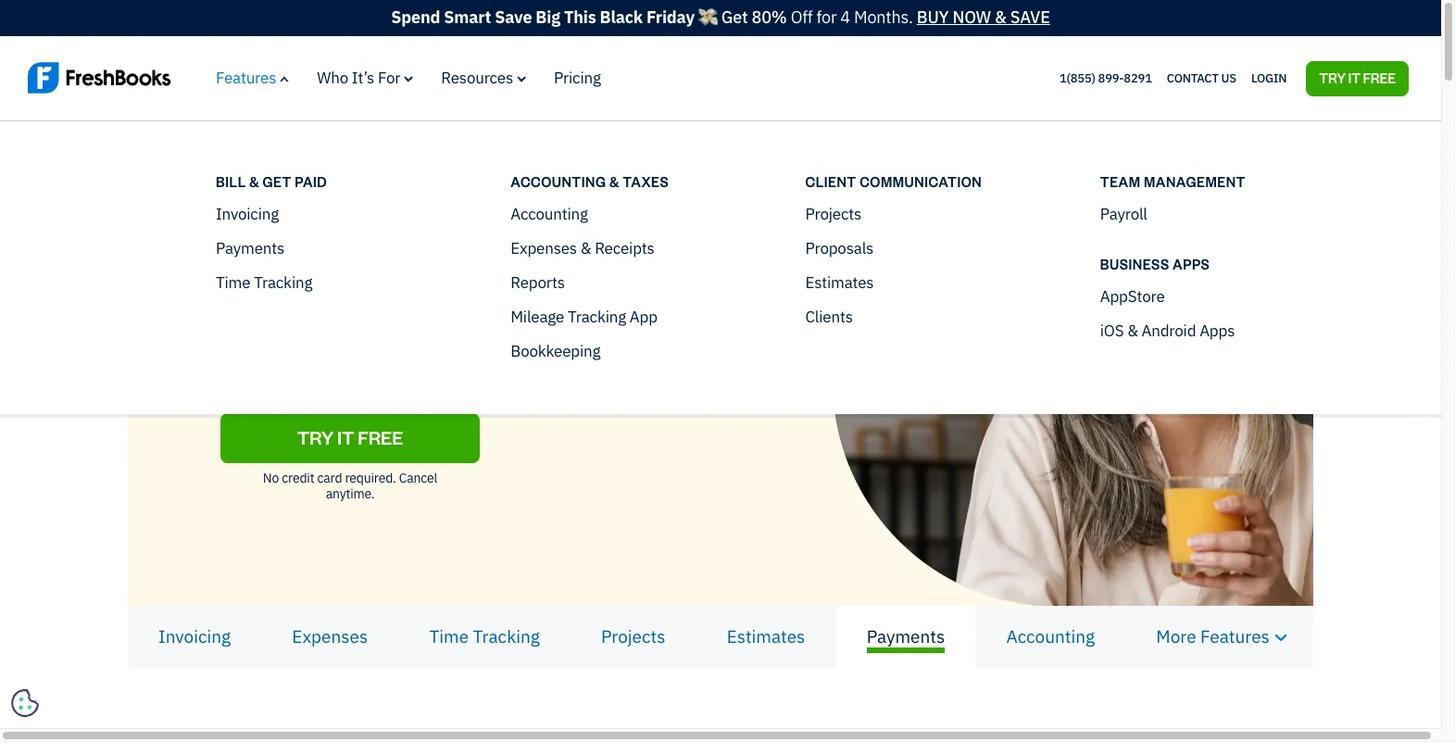 Task type: vqa. For each thing, say whether or not it's contained in the screenshot.
the left Time Tracking
yes



Task type: locate. For each thing, give the bounding box(es) containing it.
cashflow!
[[220, 367, 286, 387]]

accept payments online and get paid 2x faster
[[220, 203, 659, 291]]

1 vertical spatial to
[[567, 342, 581, 362]]

1 vertical spatial time tracking
[[429, 625, 540, 647]]

0 horizontal spatial time
[[216, 273, 250, 293]]

0 vertical spatial projects
[[806, 204, 862, 225]]

receipts
[[595, 239, 655, 259]]

& right the ios
[[1128, 321, 1138, 341]]

0 vertical spatial tracking
[[254, 273, 312, 293]]

& for accounting & taxes
[[609, 174, 620, 190]]

save
[[1010, 6, 1050, 28]]

1 vertical spatial features
[[1201, 625, 1270, 647]]

0 horizontal spatial tracking
[[254, 273, 312, 293]]

& inside expenses & receipts link
[[581, 239, 591, 259]]

0 horizontal spatial time tracking
[[216, 273, 312, 293]]

no credit card required. cancel anytime.
[[263, 469, 437, 502]]

cookie consent banner dialog
[[14, 500, 292, 714]]

1 vertical spatial projects
[[601, 625, 666, 647]]

paid up accept
[[295, 174, 327, 190]]

black
[[600, 6, 643, 28]]

login
[[1251, 70, 1287, 86]]

it right try
[[1348, 69, 1361, 86]]

freshbooks
[[220, 316, 302, 337]]

2x
[[357, 248, 394, 291]]

your up better
[[500, 316, 530, 337]]

no
[[263, 469, 279, 486]]

0 horizontal spatial for
[[477, 316, 496, 337]]

1 vertical spatial accounting link
[[976, 609, 1126, 665]]

0 vertical spatial it
[[1348, 69, 1361, 86]]

try
[[1319, 69, 1346, 86]]

time tracking link for payments
[[216, 272, 473, 295]]

1 vertical spatial apps
[[1200, 321, 1235, 341]]

to left pay
[[583, 316, 597, 337]]

1 horizontal spatial projects
[[806, 204, 862, 225]]

appstore
[[1100, 287, 1165, 307]]

0 vertical spatial invoicing link
[[216, 203, 473, 226]]

1 vertical spatial get
[[263, 174, 292, 190]]

easier
[[432, 316, 474, 337]]

business apps link
[[1100, 254, 1377, 275]]

it up the fast.
[[419, 316, 428, 337]]

payments inside accept payments online and get paid 2x faster
[[338, 203, 490, 247]]

pricing
[[554, 68, 601, 88]]

0 vertical spatial invoicing
[[216, 204, 279, 225]]

it
[[1348, 69, 1361, 86], [419, 316, 428, 337]]

1 vertical spatial for
[[477, 316, 496, 337]]

1 vertical spatial estimates
[[727, 625, 805, 647]]

it inside freshbooks payments make it easier for your clients to pay online, which means you get paid twice as fast. what better way to improve your cashflow!
[[419, 316, 428, 337]]

time tracking
[[216, 273, 312, 293], [429, 625, 540, 647]]

contact us
[[1167, 70, 1237, 86]]

1 vertical spatial payments link
[[836, 609, 976, 665]]

time tracking link
[[216, 272, 473, 295], [399, 609, 571, 665]]

communication
[[860, 174, 982, 190]]

expenses for expenses
[[292, 625, 368, 647]]

1 vertical spatial time
[[429, 625, 469, 647]]

2 vertical spatial get
[[220, 248, 276, 291]]

it's
[[352, 68, 374, 88]]

1 horizontal spatial it
[[1348, 69, 1361, 86]]

1 horizontal spatial tracking
[[473, 625, 540, 647]]

features right 'more'
[[1201, 625, 1270, 647]]

1 vertical spatial it
[[419, 316, 428, 337]]

0 vertical spatial features
[[216, 68, 276, 88]]

0 horizontal spatial accounting link
[[511, 203, 768, 226]]

& inside ios & android apps "link"
[[1128, 321, 1138, 341]]

invoicing link
[[216, 203, 473, 226], [128, 609, 261, 665]]

1 vertical spatial tracking
[[568, 307, 626, 327]]

get up accept
[[263, 174, 292, 190]]

1 horizontal spatial payments link
[[836, 609, 976, 665]]

0 horizontal spatial to
[[567, 342, 581, 362]]

clients
[[806, 307, 853, 327]]

0 vertical spatial expenses
[[511, 239, 577, 259]]

0 horizontal spatial projects
[[601, 625, 666, 647]]

1 vertical spatial invoicing
[[159, 625, 231, 647]]

expenses
[[511, 239, 577, 259], [292, 625, 368, 647]]

team
[[1100, 174, 1141, 190]]

pay
[[601, 316, 625, 337]]

899-
[[1098, 70, 1124, 86]]

& inside accounting & taxes link
[[609, 174, 620, 190]]

paid
[[324, 342, 354, 362]]

credit
[[282, 469, 314, 486]]

0 horizontal spatial your
[[500, 316, 530, 337]]

ios & android apps link
[[1100, 320, 1358, 343]]

expenses for expenses & receipts
[[511, 239, 577, 259]]

you
[[271, 342, 296, 362]]

app
[[630, 307, 658, 327]]

spend
[[391, 6, 440, 28]]

buy
[[917, 6, 949, 28]]

0 vertical spatial for
[[817, 6, 837, 28]]

contact us link
[[1167, 66, 1237, 91]]

payroll link
[[1100, 203, 1358, 226]]

client
[[806, 174, 857, 190]]

apps down appstore link
[[1200, 321, 1235, 341]]

payments link
[[216, 238, 473, 261], [836, 609, 976, 665]]

for left 4
[[817, 6, 837, 28]]

fast.
[[418, 342, 448, 362]]

1 horizontal spatial time tracking
[[429, 625, 540, 647]]

to right "way"
[[567, 342, 581, 362]]

features left who
[[216, 68, 276, 88]]

your down online,
[[645, 342, 675, 362]]

& inside bill & get paid link
[[249, 174, 259, 190]]

apps up appstore link
[[1173, 256, 1210, 273]]

0 horizontal spatial it
[[419, 316, 428, 337]]

estimates
[[806, 273, 874, 293], [727, 625, 805, 647]]

projects
[[806, 204, 862, 225], [601, 625, 666, 647]]

freshbooks payments make it easier for your clients to pay online, which means you get paid twice as fast. what better way to improve your cashflow!
[[220, 316, 720, 387]]

0 vertical spatial time tracking
[[216, 273, 312, 293]]

time tracking link for expenses
[[399, 609, 571, 665]]

for inside freshbooks payments make it easier for your clients to pay online, which means you get paid twice as fast. what better way to improve your cashflow!
[[477, 316, 496, 337]]

accounting for accounting link to the top
[[511, 204, 588, 225]]

time tracking for expenses
[[429, 625, 540, 647]]

& for ios & android apps
[[1128, 321, 1138, 341]]

2 vertical spatial accounting
[[1007, 625, 1095, 647]]

1 horizontal spatial expenses
[[511, 239, 577, 259]]

0 vertical spatial to
[[583, 316, 597, 337]]

us
[[1222, 70, 1237, 86]]

client communication
[[806, 174, 982, 190]]

time for payments
[[216, 273, 250, 293]]

client communication link
[[806, 172, 1082, 192]]

0 vertical spatial accounting link
[[511, 203, 768, 226]]

1 horizontal spatial your
[[645, 342, 675, 362]]

0 vertical spatial payments link
[[216, 238, 473, 261]]

months.
[[854, 6, 913, 28]]

clients
[[534, 316, 580, 337]]

0 vertical spatial time tracking link
[[216, 272, 473, 295]]

paid left 2x
[[283, 248, 350, 291]]

1 horizontal spatial time
[[429, 625, 469, 647]]

0 horizontal spatial expenses
[[292, 625, 368, 647]]

invoicing
[[216, 204, 279, 225], [159, 625, 231, 647]]

for up what
[[477, 316, 496, 337]]

who it's for
[[317, 68, 400, 88]]

now
[[953, 6, 991, 28]]

get
[[722, 6, 748, 28], [263, 174, 292, 190], [220, 248, 276, 291]]

more
[[1156, 625, 1197, 647]]

1 vertical spatial accounting
[[511, 204, 588, 225]]

better
[[491, 342, 533, 362]]

team management
[[1100, 174, 1246, 190]]

dialog
[[0, 0, 1455, 742]]

spend smart save big this black friday 💸 get 80% off for 4 months. buy now & save
[[391, 6, 1050, 28]]

1 horizontal spatial accounting link
[[976, 609, 1126, 665]]

time for expenses
[[429, 625, 469, 647]]

get down accept
[[220, 248, 276, 291]]

0 vertical spatial accounting
[[511, 174, 606, 190]]

get right '💸'
[[722, 6, 748, 28]]

2 vertical spatial tracking
[[473, 625, 540, 647]]

estimates link
[[806, 272, 1063, 295], [696, 609, 836, 665]]

1 vertical spatial invoicing link
[[128, 609, 261, 665]]

0 vertical spatial time
[[216, 273, 250, 293]]

mileage tracking app link
[[511, 306, 768, 329]]

login link
[[1251, 66, 1287, 91]]

1 vertical spatial expenses
[[292, 625, 368, 647]]

apps
[[1173, 256, 1210, 273], [1200, 321, 1235, 341]]

ios & android apps
[[1100, 321, 1235, 341]]

expenses link
[[261, 609, 399, 665]]

1 horizontal spatial projects link
[[806, 203, 1063, 226]]

& left receipts
[[581, 239, 591, 259]]

1 vertical spatial time tracking link
[[399, 609, 571, 665]]

1 horizontal spatial for
[[817, 6, 837, 28]]

features link
[[216, 68, 289, 88]]

1 horizontal spatial features
[[1201, 625, 1270, 647]]

& right bill
[[249, 174, 259, 190]]

required.
[[345, 469, 396, 486]]

accept
[[220, 203, 332, 247]]

0 horizontal spatial projects link
[[571, 609, 696, 665]]

0 horizontal spatial features
[[216, 68, 276, 88]]

faster
[[400, 248, 496, 291]]

mileage
[[511, 307, 564, 327]]

make
[[378, 316, 416, 337]]

which
[[679, 316, 720, 337]]

bookkeeping
[[511, 341, 601, 362]]

& left taxes
[[609, 174, 620, 190]]

8291
[[1124, 70, 1152, 86]]

try it free link
[[1306, 61, 1409, 96]]

expenses & receipts
[[511, 239, 655, 259]]

accounting link
[[511, 203, 768, 226], [976, 609, 1126, 665]]

1 vertical spatial paid
[[283, 248, 350, 291]]



Task type: describe. For each thing, give the bounding box(es) containing it.
& for bill & get paid
[[249, 174, 259, 190]]

1 vertical spatial projects link
[[571, 609, 696, 665]]

it
[[337, 425, 354, 449]]

bill
[[216, 174, 246, 190]]

0 vertical spatial estimates
[[806, 273, 874, 293]]

means
[[220, 342, 267, 362]]

improve
[[585, 342, 641, 362]]

& right now
[[995, 6, 1007, 28]]

friday
[[647, 6, 695, 28]]

0 vertical spatial projects link
[[806, 203, 1063, 226]]

off
[[791, 6, 813, 28]]

reports link
[[511, 272, 768, 295]]

management
[[1144, 174, 1246, 190]]

tracking for payments
[[254, 273, 312, 293]]

0 vertical spatial apps
[[1173, 256, 1210, 273]]

reports
[[511, 273, 565, 293]]

card
[[317, 469, 342, 486]]

bill & get paid link
[[216, 172, 492, 192]]

online,
[[629, 316, 675, 337]]

apps inside "link"
[[1200, 321, 1235, 341]]

0 horizontal spatial payments link
[[216, 238, 473, 261]]

payments inside freshbooks payments make it easier for your clients to pay online, which means you get paid twice as fast. what better way to improve your cashflow!
[[305, 316, 374, 337]]

way
[[536, 342, 564, 362]]

buy now & save link
[[917, 6, 1050, 28]]

1(855)
[[1060, 70, 1096, 86]]

cookie preferences image
[[11, 689, 39, 717]]

as
[[398, 342, 414, 362]]

get inside accept payments online and get paid 2x faster
[[220, 248, 276, 291]]

cancel
[[399, 469, 437, 486]]

tracking for expenses
[[473, 625, 540, 647]]

business apps
[[1100, 256, 1210, 273]]

invoicing for expenses
[[159, 625, 231, 647]]

who
[[317, 68, 348, 88]]

1 vertical spatial your
[[645, 342, 675, 362]]

0 vertical spatial estimates link
[[806, 272, 1063, 295]]

free
[[358, 425, 403, 449]]

try it free
[[1319, 69, 1396, 86]]

1 vertical spatial estimates link
[[696, 609, 836, 665]]

2 horizontal spatial tracking
[[568, 307, 626, 327]]

4
[[841, 6, 850, 28]]

ios
[[1100, 321, 1124, 341]]

try it free
[[297, 425, 403, 449]]

payroll
[[1100, 204, 1148, 225]]

1 horizontal spatial to
[[583, 316, 597, 337]]

1(855) 899-8291 link
[[1060, 70, 1152, 86]]

anytime.
[[326, 485, 375, 502]]

0 vertical spatial paid
[[295, 174, 327, 190]]

more features link
[[1126, 609, 1314, 665]]

resources
[[441, 68, 513, 88]]

business
[[1100, 256, 1170, 273]]

team management link
[[1100, 172, 1377, 192]]

big
[[536, 6, 560, 28]]

contact
[[1167, 70, 1219, 86]]

more features
[[1156, 625, 1270, 647]]

& for expenses & receipts
[[581, 239, 591, 259]]

expenses & receipts link
[[511, 238, 768, 261]]

proposals link
[[806, 238, 1063, 261]]

accounting for right accounting link
[[1007, 625, 1095, 647]]

for
[[378, 68, 400, 88]]

twice
[[358, 342, 395, 362]]

free
[[1363, 69, 1396, 86]]

1(855) 899-8291
[[1060, 70, 1152, 86]]

smart
[[444, 6, 491, 28]]

what
[[451, 342, 487, 362]]

pricing link
[[554, 68, 601, 88]]

accounting & taxes
[[511, 174, 669, 190]]

accounting & taxes link
[[511, 172, 787, 192]]

appstore link
[[1100, 286, 1358, 309]]

this
[[564, 6, 596, 28]]

taxes
[[623, 174, 669, 190]]

try it free link
[[220, 413, 480, 463]]

get
[[299, 342, 321, 362]]

freshbooks logo image
[[28, 60, 171, 95]]

online
[[497, 203, 595, 247]]

save
[[495, 6, 532, 28]]

try
[[297, 425, 334, 449]]

proposals
[[806, 239, 874, 259]]

bookkeeping link
[[511, 340, 768, 364]]

invoicing for payments
[[216, 204, 279, 225]]

80%
[[752, 6, 787, 28]]

paid inside accept payments online and get paid 2x faster
[[283, 248, 350, 291]]

resources link
[[441, 68, 526, 88]]

invoicing link for expenses
[[128, 609, 261, 665]]

0 vertical spatial get
[[722, 6, 748, 28]]

mileage tracking app
[[511, 307, 658, 327]]

invoicing link for payments
[[216, 203, 473, 226]]

time tracking for payments
[[216, 273, 312, 293]]

0 vertical spatial your
[[500, 316, 530, 337]]

and
[[601, 203, 659, 247]]

who it's for link
[[317, 68, 413, 88]]



